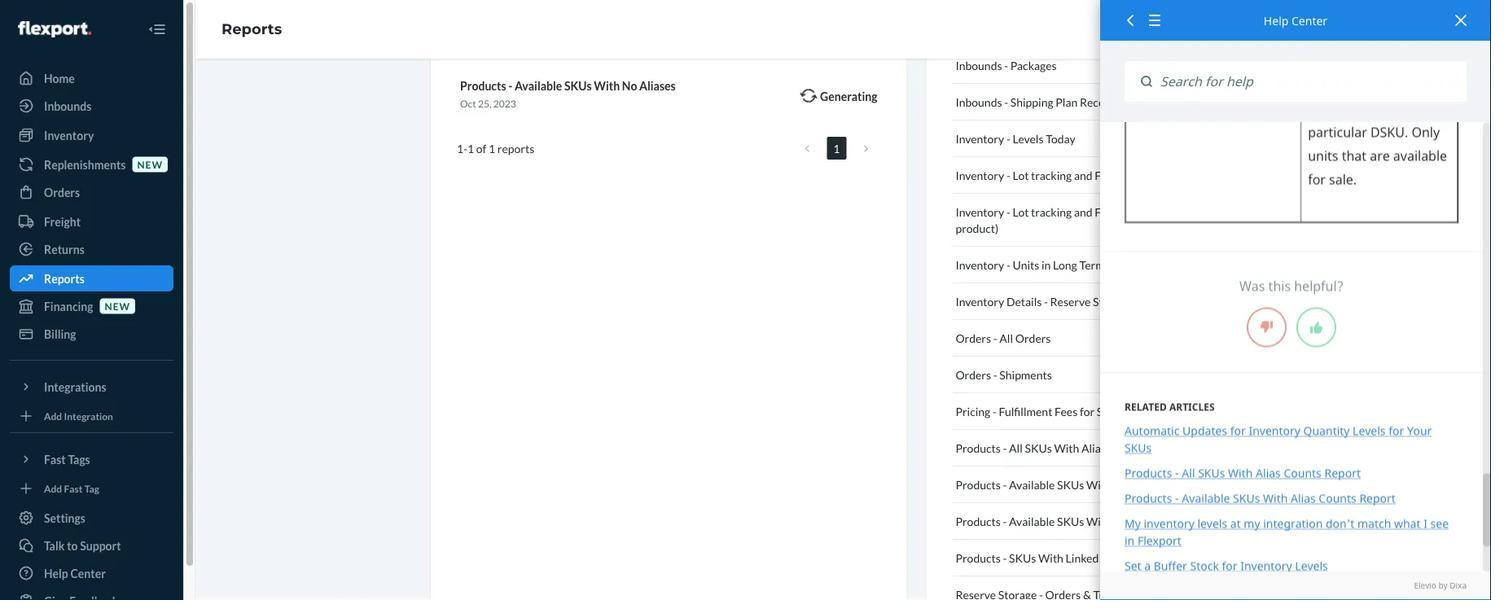 Task type: locate. For each thing, give the bounding box(es) containing it.
orders up orders - shipments
[[956, 331, 992, 345]]

0 vertical spatial no
[[622, 79, 637, 92]]

- for products - available skus with no aliases oct 25, 2023
[[509, 79, 513, 92]]

tracking inside 'inventory - lot tracking and fefo (all products)' button
[[1031, 168, 1072, 182]]

term
[[1080, 258, 1105, 272]]

add for add fast tag
[[44, 483, 62, 494]]

1 horizontal spatial help
[[1264, 13, 1289, 28]]

available down 'products - all skus with alias counts'
[[1009, 478, 1055, 492]]

with for products - available skus with no aliases
[[1087, 514, 1112, 528]]

center
[[1292, 13, 1328, 28], [70, 567, 106, 580]]

reports
[[498, 141, 535, 155]]

1 horizontal spatial in
[[1125, 533, 1135, 549]]

inbounds down inbounds - packages on the top
[[956, 95, 1002, 109]]

skus
[[565, 79, 592, 92], [1097, 404, 1124, 418], [1125, 440, 1152, 456], [1025, 441, 1052, 455], [1199, 465, 1226, 481], [1057, 478, 1085, 492], [1233, 491, 1261, 506], [1057, 514, 1085, 528], [1009, 551, 1037, 565]]

available up levels
[[1182, 491, 1231, 506]]

1 and from the top
[[1074, 168, 1093, 182]]

0 horizontal spatial help center
[[44, 567, 106, 580]]

- inside products - available skus with no aliases oct 25, 2023
[[509, 79, 513, 92]]

available for products - available skus with alias counts
[[1009, 478, 1055, 492]]

inventory left quantity
[[1249, 423, 1301, 439]]

orders up shipments
[[1016, 331, 1051, 345]]

2 vertical spatial aliases
[[1101, 551, 1137, 565]]

no
[[622, 79, 637, 92], [1114, 514, 1129, 528]]

1 vertical spatial reports
[[44, 272, 85, 286]]

inventory details - reserve storage button
[[953, 284, 1218, 320]]

1 vertical spatial aliases
[[1131, 514, 1166, 528]]

inventory up product)
[[956, 205, 1005, 219]]

no inside button
[[1114, 514, 1129, 528]]

- up inventory - units in long term storage
[[1007, 205, 1011, 219]]

help down talk in the left of the page
[[44, 567, 68, 580]]

stock
[[1191, 558, 1219, 574]]

by
[[1439, 581, 1448, 592]]

1 vertical spatial help center
[[44, 567, 106, 580]]

inventory for inventory details - reserve storage
[[956, 295, 1005, 308]]

fefo left (single
[[1095, 205, 1124, 219]]

and for (single
[[1074, 205, 1093, 219]]

lot up the units
[[1013, 205, 1029, 219]]

fast tags button
[[10, 446, 174, 473]]

products for products - available skus with no aliases oct 25, 2023
[[460, 79, 506, 92]]

fast inside dropdown button
[[44, 453, 66, 466]]

and down inventory - levels today button
[[1074, 168, 1093, 182]]

new for replenishments
[[137, 158, 163, 170]]

with for products - all skus with alias counts report
[[1229, 465, 1253, 481]]

available
[[515, 79, 562, 92], [1009, 478, 1055, 492], [1182, 491, 1231, 506], [1009, 514, 1055, 528]]

aliases inside products - available skus with no aliases oct 25, 2023
[[640, 79, 676, 92]]

add for add integration
[[44, 410, 62, 422]]

report down quantity
[[1325, 465, 1361, 481]]

add fast tag link
[[10, 479, 174, 499]]

aliases for products - available skus with no aliases oct 25, 2023
[[640, 79, 676, 92]]

- for orders - shipments
[[994, 368, 998, 382]]

- up 'products - skus with linked aliases'
[[1003, 514, 1007, 528]]

tracking
[[1031, 168, 1072, 182], [1031, 205, 1072, 219]]

0 horizontal spatial center
[[70, 567, 106, 580]]

- left shipments
[[994, 368, 998, 382]]

0 horizontal spatial in
[[1042, 258, 1051, 272]]

0 vertical spatial add
[[44, 410, 62, 422]]

- for inventory - units in long term storage
[[1007, 258, 1011, 272]]

help center
[[1264, 13, 1328, 28], [44, 567, 106, 580]]

skus inside automatic updates for inventory quantity levels for your skus
[[1125, 440, 1152, 456]]

0 vertical spatial all
[[1000, 331, 1013, 345]]

products for products - all skus with alias counts report
[[1125, 465, 1173, 481]]

inventory down product)
[[956, 258, 1005, 272]]

0 vertical spatial and
[[1074, 168, 1093, 182]]

2 add from the top
[[44, 483, 62, 494]]

- left of
[[464, 141, 468, 155]]

for inside the pricing - fulfillment fees for skus button
[[1080, 404, 1095, 418]]

add inside add fast tag link
[[44, 483, 62, 494]]

2 vertical spatial levels
[[1296, 558, 1329, 574]]

products inside products - available skus with alias counts button
[[956, 478, 1001, 492]]

1 vertical spatial new
[[105, 300, 130, 312]]

inventory - levels today
[[956, 132, 1076, 145]]

to
[[67, 539, 78, 553]]

in down my
[[1125, 533, 1135, 549]]

alias up the integration
[[1291, 491, 1316, 506]]

- left packages
[[1005, 58, 1009, 72]]

- for products - all skus with alias counts
[[1003, 441, 1007, 455]]

inventory - units in long term storage button
[[953, 247, 1218, 284]]

available for products - available skus with no aliases
[[1009, 514, 1055, 528]]

orders - all orders button
[[953, 320, 1218, 357]]

0 vertical spatial in
[[1042, 258, 1051, 272]]

- for 1 - 1 of 1 reports
[[464, 141, 468, 155]]

for right updates
[[1231, 423, 1246, 439]]

no for products - available skus with no aliases
[[1114, 514, 1129, 528]]

1 vertical spatial and
[[1074, 205, 1093, 219]]

fefo left (all
[[1095, 168, 1124, 182]]

1 vertical spatial help
[[44, 567, 68, 580]]

inbounds
[[956, 58, 1002, 72], [956, 95, 1002, 109], [44, 99, 91, 113]]

- down inventory - levels today
[[1007, 168, 1011, 182]]

levels right quantity
[[1353, 423, 1386, 439]]

products inside products - available skus with no aliases oct 25, 2023
[[460, 79, 506, 92]]

- for inventory - levels today
[[1007, 132, 1011, 145]]

all down updates
[[1182, 465, 1196, 481]]

all up orders - shipments
[[1000, 331, 1013, 345]]

0 vertical spatial help center
[[1264, 13, 1328, 28]]

- inside inventory - lot tracking and fefo (single product)
[[1007, 205, 1011, 219]]

1 lot from the top
[[1013, 168, 1029, 182]]

in
[[1042, 258, 1051, 272], [1125, 533, 1135, 549]]

- for products - available skus with no aliases
[[1003, 514, 1007, 528]]

with inside products - available skus with no aliases oct 25, 2023
[[594, 79, 620, 92]]

today
[[1046, 132, 1076, 145]]

counts down automatic updates for inventory quantity levels for your skus
[[1284, 465, 1322, 481]]

levels
[[1013, 132, 1044, 145], [1353, 423, 1386, 439], [1296, 558, 1329, 574]]

and down 'inventory - lot tracking and fefo (all products)' button
[[1074, 205, 1093, 219]]

storage
[[1107, 258, 1146, 272], [1093, 295, 1132, 308]]

settings
[[44, 511, 86, 525]]

products for products - available skus with alias counts
[[956, 478, 1001, 492]]

i
[[1424, 516, 1428, 531]]

0 vertical spatial levels
[[1013, 132, 1044, 145]]

storage right reserve
[[1093, 295, 1132, 308]]

orders up pricing
[[956, 368, 992, 382]]

talk to support
[[44, 539, 121, 553]]

pricing - fulfillment fees for skus
[[956, 404, 1124, 418]]

- for products - all skus with alias counts report
[[1176, 465, 1179, 481]]

- for products - skus with linked aliases
[[1003, 551, 1007, 565]]

fast
[[44, 453, 66, 466], [64, 483, 83, 494]]

talk to support button
[[10, 533, 174, 559]]

- for inventory - lot tracking and fefo (all products)
[[1007, 168, 1011, 182]]

inbounds inside inbounds - shipping plan reconciliation button
[[956, 95, 1002, 109]]

inventory up orders - all orders
[[956, 295, 1005, 308]]

inbounds down home
[[44, 99, 91, 113]]

add left integration
[[44, 410, 62, 422]]

0 vertical spatial reports
[[222, 20, 282, 38]]

add up settings
[[44, 483, 62, 494]]

1 tracking from the top
[[1031, 168, 1072, 182]]

0 horizontal spatial no
[[622, 79, 637, 92]]

set
[[1125, 558, 1142, 574]]

a
[[1145, 558, 1151, 574]]

fees
[[1055, 404, 1078, 418]]

1 vertical spatial center
[[70, 567, 106, 580]]

products)
[[1143, 168, 1191, 182]]

and inside inventory - lot tracking and fefo (single product)
[[1074, 205, 1093, 219]]

inbounds inside inbounds - packages button
[[956, 58, 1002, 72]]

related
[[1125, 400, 1167, 413]]

new for financing
[[105, 300, 130, 312]]

1 fefo from the top
[[1095, 168, 1124, 182]]

- right pricing
[[993, 404, 997, 418]]

1 link
[[827, 137, 847, 160]]

1 horizontal spatial levels
[[1296, 558, 1329, 574]]

help up search search field
[[1264, 13, 1289, 28]]

skus for products - available skus with no aliases
[[1057, 514, 1085, 528]]

new up billing link
[[105, 300, 130, 312]]

counts up inventory
[[1141, 478, 1177, 492]]

2 horizontal spatial levels
[[1353, 423, 1386, 439]]

counts up don't
[[1319, 491, 1357, 506]]

0 vertical spatial lot
[[1013, 168, 1029, 182]]

1 vertical spatial levels
[[1353, 423, 1386, 439]]

help inside help center link
[[44, 567, 68, 580]]

report
[[1325, 465, 1361, 481], [1360, 491, 1396, 506]]

replenishments
[[44, 158, 126, 171]]

2 lot from the top
[[1013, 205, 1029, 219]]

related articles
[[1125, 400, 1215, 413]]

report for products - available skus with alias counts report
[[1360, 491, 1396, 506]]

inventory link
[[10, 122, 174, 148]]

inbounds for inbounds - packages
[[956, 58, 1002, 72]]

0 horizontal spatial levels
[[1013, 132, 1044, 145]]

in inside my inventory levels at my integration don't match what i see in flexport
[[1125, 533, 1135, 549]]

orders link
[[10, 179, 174, 205]]

available up 'products - skus with linked aliases'
[[1009, 514, 1055, 528]]

1 vertical spatial tracking
[[1031, 205, 1072, 219]]

products inside products - available skus with no aliases button
[[956, 514, 1001, 528]]

1 vertical spatial fefo
[[1095, 205, 1124, 219]]

alias for products - all skus with alias counts
[[1082, 441, 1106, 455]]

inventory for inventory
[[44, 128, 94, 142]]

counts for products - all skus with alias counts
[[1108, 441, 1144, 455]]

inventory down inventory - levels today
[[956, 168, 1005, 182]]

2 tracking from the top
[[1031, 205, 1072, 219]]

0 vertical spatial storage
[[1107, 258, 1146, 272]]

aliases
[[640, 79, 676, 92], [1131, 514, 1166, 528], [1101, 551, 1137, 565]]

1 horizontal spatial center
[[1292, 13, 1328, 28]]

help center up search search field
[[1264, 13, 1328, 28]]

available for products - available skus with alias counts report
[[1182, 491, 1231, 506]]

in left "long"
[[1042, 258, 1051, 272]]

1 horizontal spatial help center
[[1264, 13, 1328, 28]]

2 fefo from the top
[[1095, 205, 1124, 219]]

1 vertical spatial no
[[1114, 514, 1129, 528]]

1
[[457, 141, 464, 155], [468, 141, 474, 155], [489, 141, 495, 155], [834, 141, 840, 155]]

inventory
[[44, 128, 94, 142], [956, 132, 1005, 145], [956, 168, 1005, 182], [956, 205, 1005, 219], [956, 258, 1005, 272], [956, 295, 1005, 308], [1249, 423, 1301, 439], [1241, 558, 1293, 574]]

support
[[80, 539, 121, 553]]

fast left tags
[[44, 453, 66, 466]]

aliases for products - available skus with no aliases
[[1131, 514, 1166, 528]]

2 vertical spatial all
[[1182, 465, 1196, 481]]

- up orders - shipments
[[994, 331, 998, 345]]

1 vertical spatial add
[[44, 483, 62, 494]]

- down 'products - all skus with alias counts'
[[1003, 478, 1007, 492]]

2 1 from the left
[[468, 141, 474, 155]]

counts for products - available skus with alias counts
[[1141, 478, 1177, 492]]

- down products - available skus with no aliases
[[1003, 551, 1007, 565]]

- up inventory
[[1176, 491, 1179, 506]]

add inside add integration "link"
[[44, 410, 62, 422]]

1 horizontal spatial no
[[1114, 514, 1129, 528]]

no inside products - available skus with no aliases oct 25, 2023
[[622, 79, 637, 92]]

help center down 'to'
[[44, 567, 106, 580]]

- left today
[[1007, 132, 1011, 145]]

- right details
[[1044, 295, 1048, 308]]

fulfillment
[[999, 404, 1053, 418]]

levels up "elevio by dixa" 'link' on the bottom
[[1296, 558, 1329, 574]]

help
[[1264, 13, 1289, 28], [44, 567, 68, 580]]

new up orders link
[[137, 158, 163, 170]]

2 and from the top
[[1074, 205, 1093, 219]]

and for (all
[[1074, 168, 1093, 182]]

details
[[1007, 295, 1042, 308]]

-
[[1005, 58, 1009, 72], [509, 79, 513, 92], [1005, 95, 1009, 109], [1007, 132, 1011, 145], [464, 141, 468, 155], [1007, 168, 1011, 182], [1007, 205, 1011, 219], [1007, 258, 1011, 272], [1044, 295, 1048, 308], [994, 331, 998, 345], [994, 368, 998, 382], [993, 404, 997, 418], [1003, 441, 1007, 455], [1176, 465, 1179, 481], [1003, 478, 1007, 492], [1176, 491, 1179, 506], [1003, 514, 1007, 528], [1003, 551, 1007, 565]]

inventory up "elevio by dixa" 'link' on the bottom
[[1241, 558, 1293, 574]]

alias up 'products - available skus with alias counts report'
[[1256, 465, 1281, 481]]

all down fulfillment
[[1009, 441, 1023, 455]]

0 vertical spatial report
[[1325, 465, 1361, 481]]

0 vertical spatial tracking
[[1031, 168, 1072, 182]]

pricing
[[956, 404, 991, 418]]

available for products - available skus with no aliases oct 25, 2023
[[515, 79, 562, 92]]

products - available skus with alias counts button
[[953, 467, 1218, 503]]

lot down inventory - levels today
[[1013, 168, 1029, 182]]

4 1 from the left
[[834, 141, 840, 155]]

new
[[137, 158, 163, 170], [105, 300, 130, 312]]

tracking down inventory - lot tracking and fefo (all products)
[[1031, 205, 1072, 219]]

1 vertical spatial report
[[1360, 491, 1396, 506]]

set a buffer stock for inventory levels
[[1125, 558, 1329, 574]]

0 horizontal spatial help
[[44, 567, 68, 580]]

alias for products - available skus with alias counts report
[[1291, 491, 1316, 506]]

1 vertical spatial lot
[[1013, 205, 1029, 219]]

fast tags
[[44, 453, 90, 466]]

1 horizontal spatial new
[[137, 158, 163, 170]]

1 add from the top
[[44, 410, 62, 422]]

products - available skus with no aliases
[[956, 514, 1166, 528]]

storage right term
[[1107, 258, 1146, 272]]

levels left today
[[1013, 132, 1044, 145]]

- left shipping
[[1005, 95, 1009, 109]]

0 horizontal spatial new
[[105, 300, 130, 312]]

for right fees
[[1080, 404, 1095, 418]]

products inside 'products - all skus with alias counts' button
[[956, 441, 1001, 455]]

alias down the pricing - fulfillment fees for skus button
[[1082, 441, 1106, 455]]

inventory up replenishments
[[44, 128, 94, 142]]

helpful?
[[1295, 277, 1344, 295]]

orders up freight on the top left of the page
[[44, 185, 80, 199]]

inbounds - packages button
[[953, 47, 1218, 84]]

inventory for inventory - lot tracking and fefo (all products)
[[956, 168, 1005, 182]]

25,
[[478, 98, 492, 110]]

0 vertical spatial fefo
[[1095, 168, 1124, 182]]

inventory - lot tracking and fefo (all products)
[[956, 168, 1191, 182]]

- left the units
[[1007, 258, 1011, 272]]

for left your
[[1389, 423, 1405, 439]]

tracking down today
[[1031, 168, 1072, 182]]

lot
[[1013, 168, 1029, 182], [1013, 205, 1029, 219]]

buffer
[[1154, 558, 1188, 574]]

1 vertical spatial reports link
[[10, 266, 174, 292]]

center down talk to support button
[[70, 567, 106, 580]]

report up "match"
[[1360, 491, 1396, 506]]

inventory inside inventory - lot tracking and fefo (single product)
[[956, 205, 1005, 219]]

inbounds left packages
[[956, 58, 1002, 72]]

0 vertical spatial new
[[137, 158, 163, 170]]

tracking inside inventory - lot tracking and fefo (single product)
[[1031, 205, 1072, 219]]

1 vertical spatial in
[[1125, 533, 1135, 549]]

close navigation image
[[147, 20, 167, 39]]

fefo inside inventory - lot tracking and fefo (single product)
[[1095, 205, 1124, 219]]

1 vertical spatial storage
[[1093, 295, 1132, 308]]

1 vertical spatial all
[[1009, 441, 1023, 455]]

- for products - available skus with alias counts
[[1003, 478, 1007, 492]]

for
[[1080, 404, 1095, 418], [1231, 423, 1246, 439], [1389, 423, 1405, 439], [1222, 558, 1238, 574]]

products inside products - skus with linked aliases button
[[956, 551, 1001, 565]]

0 horizontal spatial reports
[[44, 272, 85, 286]]

inventory down inbounds - packages on the top
[[956, 132, 1005, 145]]

skus for products - all skus with alias counts report
[[1199, 465, 1226, 481]]

available up 2023
[[515, 79, 562, 92]]

center up search search field
[[1292, 13, 1328, 28]]

- down fulfillment
[[1003, 441, 1007, 455]]

report for products - all skus with alias counts report
[[1325, 465, 1361, 481]]

available inside products - available skus with no aliases oct 25, 2023
[[515, 79, 562, 92]]

reports link
[[222, 20, 282, 38], [10, 266, 174, 292]]

fefo for (all
[[1095, 168, 1124, 182]]

- down automatic
[[1176, 465, 1179, 481]]

- up 2023
[[509, 79, 513, 92]]

chevron right image
[[864, 143, 869, 154]]

0 vertical spatial help
[[1264, 13, 1289, 28]]

0 vertical spatial aliases
[[640, 79, 676, 92]]

fast left tag
[[64, 483, 83, 494]]

alias
[[1082, 441, 1106, 455], [1256, 465, 1281, 481], [1114, 478, 1138, 492], [1291, 491, 1316, 506]]

counts down automatic
[[1108, 441, 1144, 455]]

0 vertical spatial center
[[1292, 13, 1328, 28]]

fefo for (single
[[1095, 205, 1124, 219]]

lot for inventory - lot tracking and fefo (all products)
[[1013, 168, 1029, 182]]

counts for products - all skus with alias counts report
[[1284, 465, 1322, 481]]

skus inside products - available skus with no aliases oct 25, 2023
[[565, 79, 592, 92]]

with for products - available skus with alias counts report
[[1264, 491, 1288, 506]]

tracking for (all
[[1031, 168, 1072, 182]]

plan
[[1056, 95, 1078, 109]]

alias up my
[[1114, 478, 1138, 492]]

lot inside inventory - lot tracking and fefo (single product)
[[1013, 205, 1029, 219]]

skus for products - available skus with alias counts report
[[1233, 491, 1261, 506]]

1 horizontal spatial reports link
[[222, 20, 282, 38]]

0 vertical spatial fast
[[44, 453, 66, 466]]



Task type: describe. For each thing, give the bounding box(es) containing it.
of
[[476, 141, 487, 155]]

0 horizontal spatial reports link
[[10, 266, 174, 292]]

levels inside automatic updates for inventory quantity levels for your skus
[[1353, 423, 1386, 439]]

(single
[[1126, 205, 1158, 219]]

skus for products - available skus with no aliases oct 25, 2023
[[565, 79, 592, 92]]

freight
[[44, 215, 81, 229]]

0 vertical spatial reports link
[[222, 20, 282, 38]]

alias for products - all skus with alias counts report
[[1256, 465, 1281, 481]]

inventory - lot tracking and fefo (single product)
[[956, 205, 1158, 235]]

billing
[[44, 327, 76, 341]]

products - available skus with no aliases oct 25, 2023
[[460, 79, 676, 110]]

dixa
[[1450, 581, 1467, 592]]

billing link
[[10, 321, 174, 347]]

products - skus with linked aliases
[[956, 551, 1137, 565]]

1 - 1 of 1 reports
[[457, 141, 535, 155]]

inbounds - shipping plan reconciliation button
[[953, 84, 1218, 121]]

inbounds link
[[10, 93, 174, 119]]

products - available skus with no aliases button
[[953, 503, 1218, 540]]

products for products - available skus with alias counts report
[[1125, 491, 1173, 506]]

integration
[[1264, 516, 1323, 531]]

packages
[[1011, 58, 1057, 72]]

- for inbounds - packages
[[1005, 58, 1009, 72]]

was
[[1240, 277, 1266, 295]]

inventory
[[1144, 516, 1195, 531]]

- for products - available skus with alias counts report
[[1176, 491, 1179, 506]]

integrations button
[[10, 374, 174, 400]]

product)
[[956, 221, 999, 235]]

products - skus with linked aliases button
[[953, 540, 1218, 577]]

inventory - lot tracking and fefo (single product) button
[[953, 194, 1218, 247]]

was this helpful?
[[1240, 277, 1344, 295]]

skus for products - available skus with alias counts
[[1057, 478, 1085, 492]]

1 1 from the left
[[457, 141, 464, 155]]

integrations
[[44, 380, 106, 394]]

inventory - levels today button
[[953, 121, 1218, 157]]

products for products - all skus with alias counts
[[956, 441, 1001, 455]]

inbounds - shipping plan reconciliation
[[956, 95, 1151, 109]]

inventory inside automatic updates for inventory quantity levels for your skus
[[1249, 423, 1301, 439]]

tag
[[85, 483, 99, 494]]

generating
[[820, 89, 878, 103]]

at
[[1231, 516, 1241, 531]]

long
[[1053, 258, 1078, 272]]

in inside button
[[1042, 258, 1051, 272]]

quantity
[[1304, 423, 1350, 439]]

add integration link
[[10, 407, 174, 426]]

shipping
[[1011, 95, 1054, 109]]

reserve
[[1051, 295, 1091, 308]]

all for products - all skus with alias counts
[[1009, 441, 1023, 455]]

inbounds inside inbounds link
[[44, 99, 91, 113]]

with for products - available skus with no aliases oct 25, 2023
[[594, 79, 620, 92]]

no for products - available skus with no aliases oct 25, 2023
[[622, 79, 637, 92]]

products - available skus with alias counts report
[[1125, 491, 1396, 506]]

products - all skus with alias counts
[[956, 441, 1144, 455]]

freight link
[[10, 209, 174, 235]]

home
[[44, 71, 75, 85]]

orders for orders - shipments
[[956, 368, 992, 382]]

automatic
[[1125, 423, 1180, 439]]

inventory for inventory - levels today
[[956, 132, 1005, 145]]

see
[[1431, 516, 1449, 531]]

- for pricing - fulfillment fees for skus
[[993, 404, 997, 418]]

match
[[1358, 516, 1392, 531]]

1 vertical spatial fast
[[64, 483, 83, 494]]

this
[[1269, 277, 1291, 295]]

inventory for inventory - lot tracking and fefo (single product)
[[956, 205, 1005, 219]]

products - all skus with alias counts button
[[953, 430, 1218, 467]]

returns link
[[10, 236, 174, 262]]

flexport logo image
[[18, 21, 91, 37]]

for right stock
[[1222, 558, 1238, 574]]

elevio by dixa link
[[1125, 581, 1467, 592]]

my inventory levels at my integration don't match what i see in flexport
[[1125, 516, 1449, 549]]

with for products - available skus with alias counts
[[1087, 478, 1112, 492]]

automatic updates for inventory quantity levels for your skus
[[1125, 423, 1432, 456]]

financing
[[44, 299, 93, 313]]

elevio by dixa
[[1415, 581, 1467, 592]]

skus for products - all skus with alias counts
[[1025, 441, 1052, 455]]

settings link
[[10, 505, 174, 531]]

add fast tag
[[44, 483, 99, 494]]

orders - all orders
[[956, 331, 1051, 345]]

tags
[[68, 453, 90, 466]]

oct
[[460, 98, 476, 110]]

1 horizontal spatial reports
[[222, 20, 282, 38]]

my
[[1244, 516, 1261, 531]]

shipments
[[1000, 368, 1052, 382]]

inbounds for inbounds - shipping plan reconciliation
[[956, 95, 1002, 109]]

my
[[1125, 516, 1141, 531]]

talk
[[44, 539, 65, 553]]

inventory - lot tracking and fefo (all products) button
[[953, 157, 1218, 194]]

all for orders - all orders
[[1000, 331, 1013, 345]]

- for orders - all orders
[[994, 331, 998, 345]]

with for products - all skus with alias counts
[[1055, 441, 1080, 455]]

home link
[[10, 65, 174, 91]]

reconciliation
[[1080, 95, 1151, 109]]

2023
[[493, 98, 516, 110]]

products for products - skus with linked aliases
[[956, 551, 1001, 565]]

3 1 from the left
[[489, 141, 495, 155]]

orders - shipments
[[956, 368, 1052, 382]]

don't
[[1326, 516, 1355, 531]]

what
[[1395, 516, 1421, 531]]

chevron left image
[[805, 143, 810, 154]]

inventory for inventory - units in long term storage
[[956, 258, 1005, 272]]

orders for orders
[[44, 185, 80, 199]]

returns
[[44, 242, 85, 256]]

counts for products - available skus with alias counts report
[[1319, 491, 1357, 506]]

inventory details - reserve storage
[[956, 295, 1132, 308]]

inventory - units in long term storage
[[956, 258, 1146, 272]]

products - available skus with alias counts
[[956, 478, 1177, 492]]

levels
[[1198, 516, 1228, 531]]

all for products - all skus with alias counts report
[[1182, 465, 1196, 481]]

orders - shipments button
[[953, 357, 1218, 393]]

Search search field
[[1153, 61, 1467, 102]]

products - all skus with alias counts report
[[1125, 465, 1361, 481]]

levels inside button
[[1013, 132, 1044, 145]]

updates
[[1183, 423, 1228, 439]]

lot for inventory - lot tracking and fefo (single product)
[[1013, 205, 1029, 219]]

orders for orders - all orders
[[956, 331, 992, 345]]

inbounds - packages
[[956, 58, 1057, 72]]

integration
[[64, 410, 113, 422]]

- for inbounds - shipping plan reconciliation
[[1005, 95, 1009, 109]]

elevio
[[1415, 581, 1437, 592]]

add integration
[[44, 410, 113, 422]]

tracking for (single
[[1031, 205, 1072, 219]]

alias for products - available skus with alias counts
[[1114, 478, 1138, 492]]

products for products - available skus with no aliases
[[956, 514, 1001, 528]]

- for inventory - lot tracking and fefo (single product)
[[1007, 205, 1011, 219]]



Task type: vqa. For each thing, say whether or not it's contained in the screenshot.
Liftgate required for pickup
no



